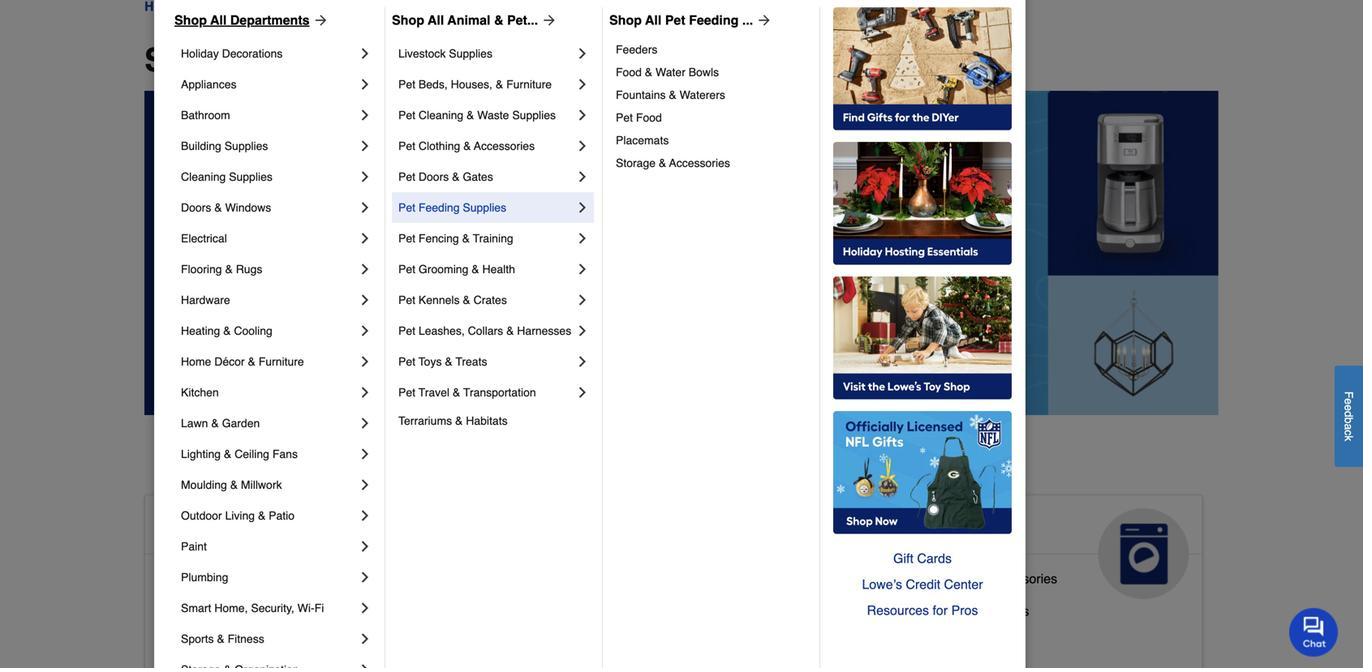 Task type: describe. For each thing, give the bounding box(es) containing it.
shop all pet feeding ...
[[609, 13, 753, 28]]

1 horizontal spatial accessories
[[669, 157, 730, 170]]

0 vertical spatial feeding
[[689, 13, 739, 28]]

storage & accessories
[[616, 157, 730, 170]]

pet feeding supplies
[[398, 201, 506, 214]]

1 vertical spatial appliances link
[[868, 496, 1202, 600]]

furniture for the bottommost pet beds, houses, & furniture link
[[643, 630, 695, 645]]

pet for pet leashes, collars & harnesses link
[[398, 325, 415, 338]]

pet inside animal & pet care
[[625, 515, 660, 541]]

houses, for the top pet beds, houses, & furniture link
[[451, 78, 493, 91]]

fitness
[[228, 633, 264, 646]]

animal & pet care
[[520, 515, 660, 567]]

accessible bathroom
[[158, 572, 280, 587]]

chat invite button image
[[1289, 608, 1339, 657]]

pet kennels & crates
[[398, 294, 507, 307]]

flooring & rugs
[[181, 263, 262, 276]]

storage & accessories link
[[616, 152, 808, 174]]

lowe's credit center link
[[833, 572, 1012, 598]]

pet for pet fencing & training link
[[398, 232, 415, 245]]

livestock for bottommost "livestock supplies" link
[[520, 598, 574, 613]]

water
[[656, 66, 686, 79]]

supplies down pet doors & gates link
[[463, 201, 506, 214]]

pet for pet kennels & crates link
[[398, 294, 415, 307]]

all for pet
[[645, 13, 662, 28]]

lowe's
[[862, 577, 902, 592]]

& inside animal & pet care
[[602, 515, 618, 541]]

1 vertical spatial home
[[283, 515, 346, 541]]

lowe's credit center
[[862, 577, 983, 592]]

0 vertical spatial livestock supplies link
[[398, 38, 575, 69]]

building
[[181, 140, 221, 153]]

electrical link
[[181, 223, 357, 254]]

1 vertical spatial livestock supplies link
[[520, 594, 627, 626]]

f e e d b a c k
[[1343, 392, 1356, 441]]

security,
[[251, 602, 294, 615]]

accessible for accessible entry & home
[[158, 637, 220, 652]]

transportation
[[463, 386, 536, 399]]

lighting
[[181, 448, 221, 461]]

0 vertical spatial home
[[181, 355, 211, 368]]

1 horizontal spatial cleaning
[[419, 109, 463, 122]]

building supplies link
[[181, 131, 357, 161]]

1 vertical spatial food
[[636, 111, 662, 124]]

clothing
[[419, 140, 460, 153]]

shop for shop all animal & pet...
[[392, 13, 424, 28]]

chevron right image for lighting & ceiling fans
[[357, 446, 373, 463]]

0 vertical spatial appliances link
[[181, 69, 357, 100]]

heating & cooling link
[[181, 316, 357, 347]]

toys
[[419, 355, 442, 368]]

wine
[[953, 604, 982, 619]]

chevron right image for pet leashes, collars & harnesses
[[575, 323, 591, 339]]

chevron right image for pet doors & gates
[[575, 169, 591, 185]]

pet clothing & accessories
[[398, 140, 535, 153]]

all for departments
[[210, 13, 227, 28]]

terrariums & habitats
[[398, 415, 508, 428]]

credit
[[906, 577, 941, 592]]

cleaning supplies link
[[181, 161, 357, 192]]

living
[[225, 510, 255, 523]]

pet doors & gates link
[[398, 161, 575, 192]]

beverage & wine chillers
[[881, 604, 1029, 619]]

chevron right image for heating & cooling
[[357, 323, 373, 339]]

accessories for appliance parts & accessories
[[988, 572, 1057, 587]]

pet...
[[507, 13, 538, 28]]

pet leashes, collars & harnesses
[[398, 325, 571, 338]]

for
[[933, 603, 948, 618]]

feeders link
[[616, 38, 808, 61]]

lawn & garden link
[[181, 408, 357, 439]]

food & water bowls link
[[616, 61, 808, 84]]

officially licensed n f l gifts. shop now. image
[[833, 411, 1012, 535]]

appliances image
[[1099, 509, 1189, 600]]

f
[[1343, 392, 1356, 399]]

1 vertical spatial doors
[[181, 201, 211, 214]]

home décor & furniture link
[[181, 347, 357, 377]]

waste
[[477, 109, 509, 122]]

pet feeding supplies link
[[398, 192, 575, 223]]

chevron right image for pet clothing & accessories
[[575, 138, 591, 154]]

rugs
[[236, 263, 262, 276]]

fi
[[315, 602, 324, 615]]

accessible entry & home link
[[158, 633, 305, 665]]

0 horizontal spatial animal
[[447, 13, 491, 28]]

supplies right waste
[[512, 109, 556, 122]]

appliance
[[881, 572, 938, 587]]

accessible for accessible bedroom
[[158, 604, 220, 619]]

chillers
[[986, 604, 1029, 619]]

wi-
[[298, 602, 315, 615]]

heating & cooling
[[181, 325, 273, 338]]

terrariums & habitats link
[[398, 408, 591, 434]]

doors & windows
[[181, 201, 271, 214]]

gates
[[463, 170, 493, 183]]

gift
[[893, 551, 914, 566]]

moulding & millwork
[[181, 479, 282, 492]]

shop all animal & pet...
[[392, 13, 538, 28]]

kitchen
[[181, 386, 219, 399]]

outdoor
[[181, 510, 222, 523]]

all for animal
[[428, 13, 444, 28]]

livestock for top "livestock supplies" link
[[398, 47, 446, 60]]

storage
[[616, 157, 656, 170]]

holiday hosting essentials. image
[[833, 142, 1012, 265]]

d
[[1343, 411, 1356, 417]]

fountains & waterers link
[[616, 84, 808, 106]]

garden
[[222, 417, 260, 430]]

chevron right image for electrical
[[357, 230, 373, 247]]

hardware
[[181, 294, 230, 307]]

chevron right image for pet cleaning & waste supplies
[[575, 107, 591, 123]]

kitchen link
[[181, 377, 357, 408]]

windows
[[225, 201, 271, 214]]

plumbing link
[[181, 562, 357, 593]]

chevron right image for outdoor living & patio
[[357, 508, 373, 524]]

outdoor living & patio link
[[181, 501, 357, 532]]

1 vertical spatial livestock supplies
[[520, 598, 627, 613]]

chevron right image for flooring & rugs
[[357, 261, 373, 278]]

bathroom link
[[181, 100, 357, 131]]

supplies up cleaning supplies
[[225, 140, 268, 153]]

pet food
[[616, 111, 662, 124]]

pet grooming & health
[[398, 263, 515, 276]]

resources for pros
[[867, 603, 978, 618]]

pet clothing & accessories link
[[398, 131, 575, 161]]

a
[[1343, 424, 1356, 430]]

lawn & garden
[[181, 417, 260, 430]]

pet for pet grooming & health link
[[398, 263, 415, 276]]

chevron right image for paint
[[357, 539, 373, 555]]

cooling
[[234, 325, 273, 338]]

chevron right image for appliances
[[357, 76, 373, 93]]

1 e from the top
[[1343, 399, 1356, 405]]

sports
[[181, 633, 214, 646]]

chevron right image for livestock supplies
[[575, 45, 591, 62]]

fencing
[[419, 232, 459, 245]]

find gifts for the diyer. image
[[833, 7, 1012, 131]]

chevron right image for lawn & garden
[[357, 415, 373, 432]]

harnesses
[[517, 325, 571, 338]]

outdoor living & patio
[[181, 510, 295, 523]]

accessories for pet clothing & accessories
[[474, 140, 535, 153]]

chevron right image for doors & windows
[[357, 200, 373, 216]]

0 vertical spatial pet beds, houses, & furniture link
[[398, 69, 575, 100]]

chevron right image for holiday decorations
[[357, 45, 373, 62]]



Task type: locate. For each thing, give the bounding box(es) containing it.
fountains & waterers
[[616, 88, 725, 101]]

2 accessible from the top
[[158, 572, 220, 587]]

0 horizontal spatial doors
[[181, 201, 211, 214]]

chevron right image for hardware
[[357, 292, 373, 308]]

departments up holiday decorations link
[[230, 13, 310, 28]]

gift cards
[[893, 551, 952, 566]]

bathroom inside 'link'
[[181, 109, 230, 122]]

patio
[[269, 510, 295, 523]]

0 horizontal spatial arrow right image
[[538, 12, 558, 28]]

furniture for the top pet beds, houses, & furniture link
[[506, 78, 552, 91]]

arrow right image inside shop all pet feeding ... link
[[753, 12, 773, 28]]

bathroom
[[181, 109, 230, 122], [224, 572, 280, 587]]

2 vertical spatial furniture
[[643, 630, 695, 645]]

accessories up chillers
[[988, 572, 1057, 587]]

crates
[[474, 294, 507, 307]]

sports & fitness
[[181, 633, 264, 646]]

ceiling
[[235, 448, 269, 461]]

shop for shop all departments
[[174, 13, 207, 28]]

fountains
[[616, 88, 666, 101]]

waterers
[[680, 88, 725, 101]]

0 horizontal spatial appliances link
[[181, 69, 357, 100]]

pet for the pet clothing & accessories link
[[398, 140, 415, 153]]

2 vertical spatial home
[[270, 637, 305, 652]]

1 vertical spatial departments
[[284, 41, 482, 79]]

0 horizontal spatial accessories
[[474, 140, 535, 153]]

shop all animal & pet... link
[[392, 11, 558, 30]]

2 e from the top
[[1343, 405, 1356, 411]]

training
[[473, 232, 513, 245]]

collars
[[468, 325, 503, 338]]

departments for shop all departments
[[230, 13, 310, 28]]

1 vertical spatial animal
[[520, 515, 596, 541]]

1 shop from the left
[[174, 13, 207, 28]]

pet for pet doors & gates link
[[398, 170, 415, 183]]

0 vertical spatial pet beds, houses, & furniture
[[398, 78, 552, 91]]

accessible for accessible bathroom
[[158, 572, 220, 587]]

pet grooming & health link
[[398, 254, 575, 285]]

livestock supplies link down care
[[520, 594, 627, 626]]

accessible home
[[158, 515, 346, 541]]

3 accessible from the top
[[158, 604, 220, 619]]

chevron right image for smart home, security, wi-fi
[[357, 600, 373, 617]]

0 vertical spatial doors
[[419, 170, 449, 183]]

arrow right image for shop all pet feeding ...
[[753, 12, 773, 28]]

chevron right image
[[575, 45, 591, 62], [357, 76, 373, 93], [357, 138, 373, 154], [575, 169, 591, 185], [575, 200, 591, 216], [575, 261, 591, 278], [357, 292, 373, 308], [575, 292, 591, 308], [575, 323, 591, 339], [357, 354, 373, 370], [357, 415, 373, 432], [357, 600, 373, 617], [357, 662, 373, 669]]

appliances link up chillers
[[868, 496, 1202, 600]]

1 horizontal spatial furniture
[[506, 78, 552, 91]]

fans
[[273, 448, 298, 461]]

beds,
[[419, 78, 448, 91], [543, 630, 576, 645]]

2 horizontal spatial accessories
[[988, 572, 1057, 587]]

resources
[[867, 603, 929, 618]]

chevron right image for pet travel & transportation
[[575, 385, 591, 401]]

appliance parts & accessories
[[881, 572, 1057, 587]]

cleaning up clothing
[[419, 109, 463, 122]]

heating
[[181, 325, 220, 338]]

bathroom inside "link"
[[224, 572, 280, 587]]

smart home, security, wi-fi
[[181, 602, 324, 615]]

pet toys & treats link
[[398, 347, 575, 377]]

1 arrow right image from the left
[[538, 12, 558, 28]]

feeding
[[689, 13, 739, 28], [419, 201, 460, 214]]

0 vertical spatial appliances
[[181, 78, 237, 91]]

2 horizontal spatial furniture
[[643, 630, 695, 645]]

1 horizontal spatial houses,
[[580, 630, 627, 645]]

pet for pet cleaning & waste supplies link
[[398, 109, 415, 122]]

pet kennels & crates link
[[398, 285, 575, 316]]

accessible for accessible home
[[158, 515, 277, 541]]

e up b
[[1343, 405, 1356, 411]]

shop all departments
[[144, 41, 482, 79]]

paint link
[[181, 532, 357, 562]]

1 horizontal spatial livestock
[[520, 598, 574, 613]]

0 horizontal spatial shop
[[174, 13, 207, 28]]

electrical
[[181, 232, 227, 245]]

food
[[616, 66, 642, 79], [636, 111, 662, 124]]

chevron right image for bathroom
[[357, 107, 373, 123]]

kennels
[[419, 294, 460, 307]]

pet leashes, collars & harnesses link
[[398, 316, 575, 347]]

shop inside shop all departments link
[[174, 13, 207, 28]]

appliance parts & accessories link
[[881, 568, 1057, 600]]

departments inside shop all departments link
[[230, 13, 310, 28]]

0 horizontal spatial livestock supplies
[[398, 47, 493, 60]]

...
[[742, 13, 753, 28]]

lighting & ceiling fans link
[[181, 439, 357, 470]]

enjoy savings year-round. no matter what you're shopping for, find what you need at a great price. image
[[144, 91, 1219, 415]]

1 horizontal spatial appliances link
[[868, 496, 1202, 600]]

chevron right image for moulding & millwork
[[357, 477, 373, 493]]

1 horizontal spatial livestock supplies
[[520, 598, 627, 613]]

shop all departments link
[[174, 11, 329, 30]]

accessories down placemats link
[[669, 157, 730, 170]]

1 horizontal spatial appliances
[[881, 515, 1003, 541]]

1 vertical spatial furniture
[[259, 355, 304, 368]]

entry
[[224, 637, 254, 652]]

1 vertical spatial bathroom
[[224, 572, 280, 587]]

0 horizontal spatial feeding
[[419, 201, 460, 214]]

1 vertical spatial beds,
[[543, 630, 576, 645]]

0 horizontal spatial livestock
[[398, 47, 446, 60]]

pet toys & treats
[[398, 355, 487, 368]]

0 horizontal spatial appliances
[[181, 78, 237, 91]]

animal
[[447, 13, 491, 28], [520, 515, 596, 541]]

grooming
[[419, 263, 469, 276]]

livestock supplies down shop all animal & pet...
[[398, 47, 493, 60]]

pet doors & gates
[[398, 170, 493, 183]]

sports & fitness link
[[181, 624, 357, 655]]

pet cleaning & waste supplies link
[[398, 100, 575, 131]]

0 horizontal spatial houses,
[[451, 78, 493, 91]]

livestock supplies down care
[[520, 598, 627, 613]]

0 horizontal spatial furniture
[[259, 355, 304, 368]]

gift cards link
[[833, 546, 1012, 572]]

0 horizontal spatial beds,
[[419, 78, 448, 91]]

pet travel & transportation link
[[398, 377, 575, 408]]

chevron right image for pet fencing & training
[[575, 230, 591, 247]]

shop inside shop all pet feeding ... link
[[609, 13, 642, 28]]

chevron right image for pet kennels & crates
[[575, 292, 591, 308]]

lawn
[[181, 417, 208, 430]]

arrow right image inside shop all animal & pet... link
[[538, 12, 558, 28]]

b
[[1343, 417, 1356, 424]]

chevron right image for pet toys & treats
[[575, 354, 591, 370]]

home décor & furniture
[[181, 355, 304, 368]]

animal & pet care link
[[507, 496, 841, 600]]

accessible inside "link"
[[158, 572, 220, 587]]

holiday decorations link
[[181, 38, 357, 69]]

appliances link down decorations
[[181, 69, 357, 100]]

1 vertical spatial pet beds, houses, & furniture
[[520, 630, 695, 645]]

food up placemats
[[636, 111, 662, 124]]

pet inside "link"
[[398, 386, 415, 399]]

beverage & wine chillers link
[[881, 600, 1029, 633]]

0 vertical spatial food
[[616, 66, 642, 79]]

chevron right image for building supplies
[[357, 138, 373, 154]]

0 vertical spatial beds,
[[419, 78, 448, 91]]

3 shop from the left
[[609, 13, 642, 28]]

feeding up feeders link at the top
[[689, 13, 739, 28]]

doors up electrical
[[181, 201, 211, 214]]

shop for shop all pet feeding ...
[[609, 13, 642, 28]]

livestock down shop all animal & pet...
[[398, 47, 446, 60]]

chevron right image for pet grooming & health
[[575, 261, 591, 278]]

0 horizontal spatial cleaning
[[181, 170, 226, 183]]

supplies up windows
[[229, 170, 273, 183]]

livestock down care
[[520, 598, 574, 613]]

doors down clothing
[[419, 170, 449, 183]]

e up "d" on the bottom
[[1343, 399, 1356, 405]]

chevron right image for pet feeding supplies
[[575, 200, 591, 216]]

0 vertical spatial accessories
[[474, 140, 535, 153]]

4 accessible from the top
[[158, 637, 220, 652]]

pet travel & transportation
[[398, 386, 536, 399]]

smart home, security, wi-fi link
[[181, 593, 357, 624]]

pet for pet travel & transportation "link"
[[398, 386, 415, 399]]

accessible bathroom link
[[158, 568, 280, 600]]

1 vertical spatial feeding
[[419, 201, 460, 214]]

arrow right image
[[310, 12, 329, 28]]

supplies down animal & pet care
[[578, 598, 627, 613]]

pet for pet toys & treats link
[[398, 355, 415, 368]]

houses, for the bottommost pet beds, houses, & furniture link
[[580, 630, 627, 645]]

accessible entry & home
[[158, 637, 305, 652]]

bathroom up the smart home, security, wi-fi
[[224, 572, 280, 587]]

animal inside animal & pet care
[[520, 515, 596, 541]]

moulding
[[181, 479, 227, 492]]

chevron right image
[[357, 45, 373, 62], [575, 76, 591, 93], [357, 107, 373, 123], [575, 107, 591, 123], [575, 138, 591, 154], [357, 169, 373, 185], [357, 200, 373, 216], [357, 230, 373, 247], [575, 230, 591, 247], [357, 261, 373, 278], [357, 323, 373, 339], [575, 354, 591, 370], [357, 385, 373, 401], [575, 385, 591, 401], [357, 446, 373, 463], [357, 477, 373, 493], [357, 508, 373, 524], [357, 539, 373, 555], [357, 570, 373, 586], [357, 631, 373, 648]]

1 vertical spatial livestock
[[520, 598, 574, 613]]

accessible home image
[[375, 509, 466, 600]]

décor
[[214, 355, 245, 368]]

arrow right image
[[538, 12, 558, 28], [753, 12, 773, 28]]

departments
[[230, 13, 310, 28], [284, 41, 482, 79]]

chevron right image for pet beds, houses, & furniture
[[575, 76, 591, 93]]

animal & pet care image
[[737, 509, 828, 600]]

doors & windows link
[[181, 192, 357, 223]]

1 vertical spatial accessories
[[669, 157, 730, 170]]

1 accessible from the top
[[158, 515, 277, 541]]

chevron right image for sports & fitness
[[357, 631, 373, 648]]

appliances up cards
[[881, 515, 1003, 541]]

0 vertical spatial houses,
[[451, 78, 493, 91]]

care
[[520, 541, 570, 567]]

departments for shop all departments
[[284, 41, 482, 79]]

2 shop from the left
[[392, 13, 424, 28]]

chevron right image for plumbing
[[357, 570, 373, 586]]

accessible bedroom link
[[158, 600, 277, 633]]

0 vertical spatial bathroom
[[181, 109, 230, 122]]

accessible bedroom
[[158, 604, 277, 619]]

chevron right image for kitchen
[[357, 385, 373, 401]]

cleaning down building
[[181, 170, 226, 183]]

placemats
[[616, 134, 669, 147]]

0 vertical spatial cleaning
[[419, 109, 463, 122]]

feeding up fencing
[[419, 201, 460, 214]]

2 arrow right image from the left
[[753, 12, 773, 28]]

1 vertical spatial appliances
[[881, 515, 1003, 541]]

chevron right image for cleaning supplies
[[357, 169, 373, 185]]

& inside "link"
[[453, 386, 460, 399]]

1 horizontal spatial beds,
[[543, 630, 576, 645]]

appliances down holiday
[[181, 78, 237, 91]]

1 horizontal spatial doors
[[419, 170, 449, 183]]

treats
[[456, 355, 487, 368]]

livestock
[[398, 47, 446, 60], [520, 598, 574, 613]]

1 vertical spatial houses,
[[580, 630, 627, 645]]

1 vertical spatial cleaning
[[181, 170, 226, 183]]

visit the lowe's toy shop. image
[[833, 277, 1012, 400]]

&
[[494, 13, 504, 28], [645, 66, 653, 79], [496, 78, 503, 91], [669, 88, 677, 101], [467, 109, 474, 122], [463, 140, 471, 153], [659, 157, 666, 170], [452, 170, 460, 183], [214, 201, 222, 214], [462, 232, 470, 245], [225, 263, 233, 276], [472, 263, 479, 276], [463, 294, 470, 307], [223, 325, 231, 338], [506, 325, 514, 338], [248, 355, 255, 368], [445, 355, 453, 368], [453, 386, 460, 399], [455, 415, 463, 428], [211, 417, 219, 430], [224, 448, 231, 461], [230, 479, 238, 492], [258, 510, 266, 523], [602, 515, 618, 541], [976, 572, 985, 587], [941, 604, 949, 619], [631, 630, 640, 645], [217, 633, 225, 646], [258, 637, 266, 652]]

0 vertical spatial livestock
[[398, 47, 446, 60]]

2 horizontal spatial shop
[[609, 13, 642, 28]]

flooring & rugs link
[[181, 254, 357, 285]]

shop inside shop all animal & pet... link
[[392, 13, 424, 28]]

food & water bowls
[[616, 66, 719, 79]]

decorations
[[222, 47, 283, 60]]

1 horizontal spatial shop
[[392, 13, 424, 28]]

0 vertical spatial livestock supplies
[[398, 47, 493, 60]]

furniture
[[506, 78, 552, 91], [259, 355, 304, 368], [643, 630, 695, 645]]

1 horizontal spatial feeding
[[689, 13, 739, 28]]

0 vertical spatial animal
[[447, 13, 491, 28]]

doors
[[419, 170, 449, 183], [181, 201, 211, 214]]

0 vertical spatial departments
[[230, 13, 310, 28]]

arrow right image for shop all animal & pet...
[[538, 12, 558, 28]]

1 horizontal spatial animal
[[520, 515, 596, 541]]

1 horizontal spatial arrow right image
[[753, 12, 773, 28]]

accessories down waste
[[474, 140, 535, 153]]

food down feeders
[[616, 66, 642, 79]]

2 vertical spatial accessories
[[988, 572, 1057, 587]]

departments down arrow right image
[[284, 41, 482, 79]]

supplies down shop all animal & pet... link
[[449, 47, 493, 60]]

pet for pet feeding supplies link
[[398, 201, 415, 214]]

livestock supplies link down shop all animal & pet... link
[[398, 38, 575, 69]]

pet for pet food link
[[616, 111, 633, 124]]

shop
[[144, 41, 226, 79]]

chevron right image for home décor & furniture
[[357, 354, 373, 370]]

1 vertical spatial pet beds, houses, & furniture link
[[520, 626, 695, 659]]

bathroom up building
[[181, 109, 230, 122]]

0 vertical spatial furniture
[[506, 78, 552, 91]]

flooring
[[181, 263, 222, 276]]



Task type: vqa. For each thing, say whether or not it's contained in the screenshot.
right the Fans
no



